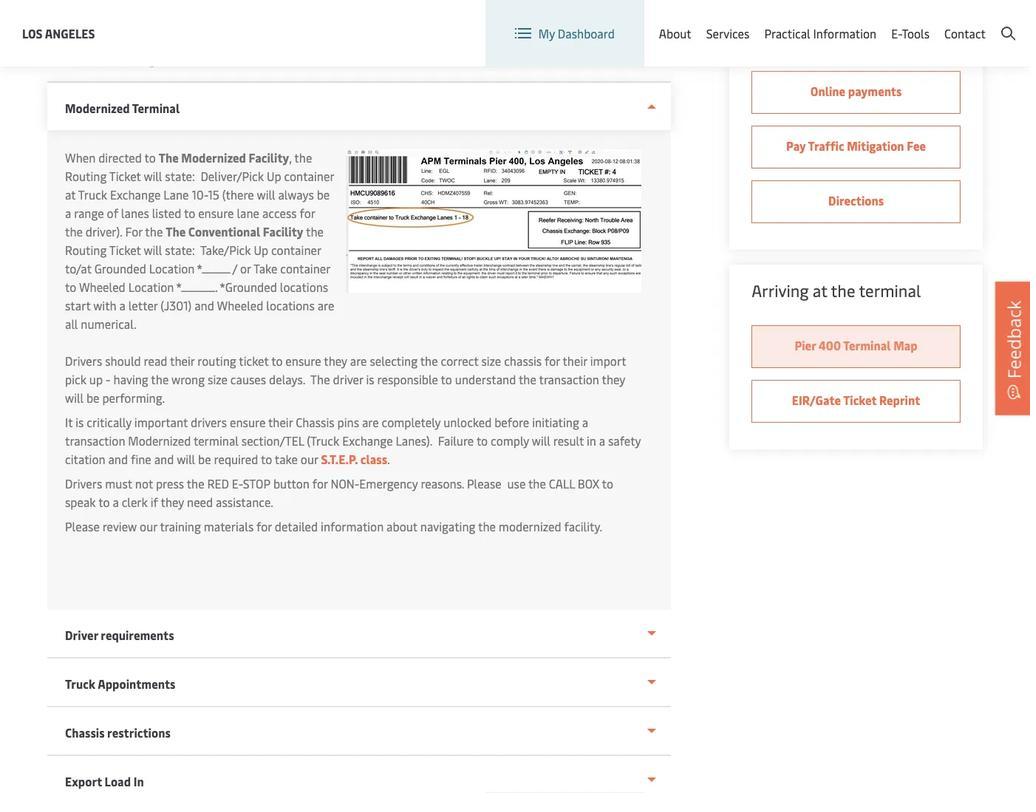 Task type: describe. For each thing, give the bounding box(es) containing it.
training
[[160, 519, 201, 535]]

1 horizontal spatial and
[[154, 451, 174, 467]]

export load in button
[[47, 756, 671, 793]]

result
[[554, 433, 584, 449]]

chassis restrictions
[[65, 725, 171, 741]]

citation
[[65, 451, 105, 467]]

my
[[539, 25, 555, 41]]

the inside drivers should read their routing ticket to ensure they are selecting the correct size chassis for their import pick up - having the wrong size causes delays.  the driver is responsible to understand the transaction they will be performing.
[[311, 372, 330, 387]]

performing.
[[102, 390, 165, 406]]

10-
[[192, 187, 208, 203]]

reefer receiving button
[[47, 34, 671, 83]]

1 vertical spatial location
[[149, 261, 195, 277]]

200826 imgpsh mobile save image
[[346, 149, 642, 293]]

global menu
[[772, 14, 839, 30]]

letter
[[128, 298, 158, 313]]

ensure inside , the routing ticket will state:  deliver/pick up container at truck exchange lane 10-15 (there will always be a range of lanes listed to ensure lane access for the driver). for the
[[198, 205, 234, 221]]

0 horizontal spatial their
[[170, 353, 195, 369]]

for
[[125, 224, 143, 240]]

1 horizontal spatial terminal
[[859, 279, 921, 301]]

our inside it is critically important drivers ensure their chassis pins are completely unlocked before initiating a transaction modernized terminal section/tel (truck exchange lanes).  failure to comply will result in a safety citation and fine and will be required to take our
[[301, 451, 318, 467]]

before
[[495, 414, 530, 430]]

up
[[89, 372, 103, 387]]

1 horizontal spatial size
[[482, 353, 501, 369]]

take
[[275, 451, 298, 467]]

is inside it is critically important drivers ensure their chassis pins are completely unlocked before initiating a transaction modernized terminal section/tel (truck exchange lanes).  failure to comply will result in a safety citation and fine and will be required to take our
[[76, 414, 84, 430]]

reefer
[[65, 51, 101, 67]]

routing inside , the routing ticket will state:  deliver/pick up container at truck exchange lane 10-15 (there will always be a range of lanes listed to ensure lane access for the driver). for the
[[65, 168, 107, 184]]

lane
[[237, 205, 260, 221]]

to inside the routing ticket will state:  take/pick up container to/at grounded location *_____ / or take container to wheeled location *______. *grounded locations start with a letter (j301) and wheeled locations are all numerical.
[[65, 279, 76, 295]]

truck appointments button
[[47, 659, 671, 708]]

0 horizontal spatial please
[[65, 519, 100, 535]]

causes
[[231, 372, 266, 387]]

will down when directed to the modernized facility
[[144, 168, 162, 184]]

button
[[273, 476, 310, 492]]

the right for
[[145, 224, 163, 240]]

e- inside popup button
[[892, 25, 902, 41]]

pier 400 terminal map link
[[752, 325, 961, 368]]

the left call
[[529, 476, 546, 492]]

pay
[[787, 138, 806, 154]]

failure
[[438, 433, 474, 449]]

s.t.e.p.
[[321, 451, 358, 467]]

0 horizontal spatial our
[[140, 519, 157, 535]]

the down range
[[65, 224, 83, 240]]

conventional
[[188, 224, 260, 240]]

truck inside , the routing ticket will state:  deliver/pick up container at truck exchange lane 10-15 (there will always be a range of lanes listed to ensure lane access for the driver). for the
[[78, 187, 107, 203]]

1 vertical spatial modernized
[[181, 150, 246, 166]]

(truck
[[307, 433, 340, 449]]

driver
[[65, 627, 98, 643]]

to down must
[[99, 494, 110, 510]]

the routing ticket will state:  take/pick up container to/at grounded location *_____ / or take container to wheeled location *______. *grounded locations start with a letter (j301) and wheeled locations are all numerical.
[[65, 224, 334, 332]]

exchange inside it is critically important drivers ensure their chassis pins are completely unlocked before initiating a transaction modernized terminal section/tel (truck exchange lanes).  failure to comply will result in a safety citation and fine and will be required to take our
[[342, 433, 393, 449]]

are inside the routing ticket will state:  take/pick up container to/at grounded location *_____ / or take container to wheeled location *______. *grounded locations start with a letter (j301) and wheeled locations are all numerical.
[[318, 298, 334, 313]]

safety
[[608, 433, 641, 449]]

driver
[[333, 372, 363, 387]]

switch location
[[641, 14, 725, 30]]

pay traffic mitigation fee
[[787, 138, 926, 154]]

feedback button
[[996, 282, 1031, 415]]

1 horizontal spatial /
[[928, 14, 933, 30]]

terminal inside dropdown button
[[132, 100, 180, 116]]

truck appointments
[[65, 676, 176, 692]]

be inside it is critically important drivers ensure their chassis pins are completely unlocked before initiating a transaction modernized terminal section/tel (truck exchange lanes).  failure to comply will result in a safety citation and fine and will be required to take our
[[198, 451, 211, 467]]

global
[[772, 14, 806, 30]]

2 vertical spatial location
[[128, 279, 174, 295]]

critically
[[87, 414, 132, 430]]

1 vertical spatial at
[[813, 279, 828, 301]]

login / create account
[[896, 14, 1016, 30]]

create
[[935, 14, 970, 30]]

emergency
[[360, 476, 418, 492]]

the down chassis
[[519, 372, 537, 387]]

to inside , the routing ticket will state:  deliver/pick up container at truck exchange lane 10-15 (there will always be a range of lanes listed to ensure lane access for the driver). for the
[[184, 205, 195, 221]]

please inside drivers must not press the red e-stop button for non-emergency reasons. please  use the call box to speak to a clerk if they need assistance.
[[467, 476, 502, 492]]

modernized terminal element
[[47, 130, 671, 610]]

a inside , the routing ticket will state:  deliver/pick up container at truck exchange lane 10-15 (there will always be a range of lanes listed to ensure lane access for the driver). for the
[[65, 205, 71, 221]]

lanes
[[121, 205, 149, 221]]

range
[[74, 205, 104, 221]]

switch
[[641, 14, 676, 30]]

0 vertical spatial the
[[159, 150, 179, 166]]

driver requirements
[[65, 627, 174, 643]]

at inside , the routing ticket will state:  deliver/pick up container at truck exchange lane 10-15 (there will always be a range of lanes listed to ensure lane access for the driver). for the
[[65, 187, 76, 203]]

2 vertical spatial container
[[280, 261, 330, 277]]

need
[[187, 494, 213, 510]]

to right "box"
[[602, 476, 614, 492]]

practical information button
[[765, 0, 877, 67]]

chassis inside dropdown button
[[65, 725, 105, 741]]

in
[[134, 774, 144, 790]]

modernized inside it is critically important drivers ensure their chassis pins are completely unlocked before initiating a transaction modernized terminal section/tel (truck exchange lanes).  failure to comply will result in a safety citation and fine and will be required to take our
[[128, 433, 191, 449]]

will up press on the left of page
[[177, 451, 195, 467]]

information
[[814, 25, 877, 41]]

-
[[106, 372, 111, 387]]

a inside drivers must not press the red e-stop button for non-emergency reasons. please  use the call box to speak to a clerk if they need assistance.
[[113, 494, 119, 510]]

truck inside truck appointments dropdown button
[[65, 676, 95, 692]]

driver).
[[86, 224, 122, 240]]

import
[[591, 353, 626, 369]]

modernized inside dropdown button
[[65, 100, 130, 116]]

a up 'in'
[[582, 414, 589, 430]]

for inside drivers should read their routing ticket to ensure they are selecting the correct size chassis for their import pick up - having the wrong size causes delays.  the driver is responsible to understand the transaction they will be performing.
[[545, 353, 560, 369]]

chassis
[[504, 353, 542, 369]]

must
[[105, 476, 132, 492]]

will inside drivers should read their routing ticket to ensure they are selecting the correct size chassis for their import pick up - having the wrong size causes delays.  the driver is responsible to understand the transaction they will be performing.
[[65, 390, 84, 406]]

directions link
[[752, 180, 961, 223]]

initiating
[[532, 414, 580, 430]]

drivers for pick
[[65, 353, 102, 369]]

routing
[[198, 353, 236, 369]]

when
[[65, 150, 96, 166]]

will inside the routing ticket will state:  take/pick up container to/at grounded location *_____ / or take container to wheeled location *______. *grounded locations start with a letter (j301) and wheeled locations are all numerical.
[[144, 242, 162, 258]]

pier
[[795, 338, 816, 353]]

eir/gate ticket reprint link
[[752, 380, 961, 423]]

about
[[387, 519, 418, 535]]

facility.
[[565, 519, 603, 535]]

section/tel
[[242, 433, 304, 449]]

s.t.e.p. class .
[[321, 451, 390, 467]]

ensure inside it is critically important drivers ensure their chassis pins are completely unlocked before initiating a transaction modernized terminal section/tel (truck exchange lanes).  failure to comply will result in a safety citation and fine and will be required to take our
[[230, 414, 266, 430]]

modernized
[[499, 519, 562, 535]]

be inside , the routing ticket will state:  deliver/pick up container at truck exchange lane 10-15 (there will always be a range of lanes listed to ensure lane access for the driver). for the
[[317, 187, 330, 203]]

ticket inside the routing ticket will state:  take/pick up container to/at grounded location *_____ / or take container to wheeled location *______. *grounded locations start with a letter (j301) and wheeled locations are all numerical.
[[109, 242, 141, 258]]

the up pier 400 terminal map
[[831, 279, 856, 301]]

*_____
[[197, 261, 230, 277]]

services button
[[707, 0, 750, 67]]

export
[[65, 774, 102, 790]]

understand
[[455, 372, 516, 387]]

their inside it is critically important drivers ensure their chassis pins are completely unlocked before initiating a transaction modernized terminal section/tel (truck exchange lanes).  failure to comply will result in a safety citation and fine and will be required to take our
[[268, 414, 293, 430]]

0 vertical spatial wheeled
[[79, 279, 126, 295]]

clerk
[[122, 494, 148, 510]]

take/pick
[[200, 242, 251, 258]]

location inside button
[[679, 14, 725, 30]]

with
[[93, 298, 117, 313]]

feedback
[[1002, 300, 1026, 379]]

practical
[[765, 25, 811, 41]]

*grounded
[[220, 279, 277, 295]]

login / create account link
[[869, 0, 1016, 44]]

chassis restrictions button
[[47, 708, 671, 756]]

to down section/tel
[[261, 451, 272, 467]]

drivers should read their routing ticket to ensure they are selecting the correct size chassis for their import pick up - having the wrong size causes delays.  the driver is responsible to understand the transaction they will be performing.
[[65, 353, 626, 406]]

required
[[214, 451, 258, 467]]

export load in
[[65, 774, 144, 790]]

will up access
[[257, 187, 275, 203]]

online
[[811, 83, 846, 99]]

the conventional facility
[[166, 224, 304, 240]]

eir/gate ticket reprint
[[792, 392, 921, 408]]

1 vertical spatial locations
[[266, 298, 315, 313]]

the down "read"
[[151, 372, 169, 387]]

terminal inside "link"
[[844, 338, 891, 353]]



Task type: locate. For each thing, give the bounding box(es) containing it.
please right reasons.
[[467, 476, 502, 492]]

they right if
[[161, 494, 184, 510]]

1 vertical spatial our
[[140, 519, 157, 535]]

0 horizontal spatial wheeled
[[79, 279, 126, 295]]

ensure up section/tel
[[230, 414, 266, 430]]

terminal
[[132, 100, 180, 116], [844, 338, 891, 353]]

for right chassis
[[545, 353, 560, 369]]

ensure
[[198, 205, 234, 221], [286, 353, 321, 369], [230, 414, 266, 430]]

be inside drivers should read their routing ticket to ensure they are selecting the correct size chassis for their import pick up - having the wrong size causes delays.  the driver is responsible to understand the transaction they will be performing.
[[86, 390, 99, 406]]

2 vertical spatial ensure
[[230, 414, 266, 430]]

or
[[240, 261, 251, 277]]

0 vertical spatial chassis
[[296, 414, 335, 430]]

/ right the 'login'
[[928, 14, 933, 30]]

a down must
[[113, 494, 119, 510]]

the up responsible
[[420, 353, 438, 369]]

mitigation
[[847, 138, 905, 154]]

login
[[896, 14, 925, 30]]

for inside , the routing ticket will state:  deliver/pick up container at truck exchange lane 10-15 (there will always be a range of lanes listed to ensure lane access for the driver). for the
[[300, 205, 315, 221]]

for inside drivers must not press the red e-stop button for non-emergency reasons. please  use the call box to speak to a clerk if they need assistance.
[[313, 476, 328, 492]]

locations
[[280, 279, 328, 295], [266, 298, 315, 313]]

up up always
[[267, 168, 281, 184]]

the up need
[[187, 476, 205, 492]]

to down the unlocked
[[477, 433, 488, 449]]

truck up range
[[78, 187, 107, 203]]

will up 'grounded'
[[144, 242, 162, 258]]

fine
[[131, 451, 151, 467]]

and down *______.
[[195, 298, 214, 313]]

1 vertical spatial facility
[[263, 224, 304, 240]]

it is critically important drivers ensure their chassis pins are completely unlocked before initiating a transaction modernized terminal section/tel (truck exchange lanes).  failure to comply will result in a safety citation and fine and will be required to take our
[[65, 414, 641, 467]]

their left import
[[563, 353, 588, 369]]

1 vertical spatial the
[[166, 224, 186, 240]]

transaction down import
[[539, 372, 600, 387]]

directions
[[829, 193, 884, 208]]

modernized down important
[[128, 433, 191, 449]]

fee
[[907, 138, 926, 154]]

locations down take
[[266, 298, 315, 313]]

2 horizontal spatial their
[[563, 353, 588, 369]]

2 routing from the top
[[65, 242, 107, 258]]

up inside , the routing ticket will state:  deliver/pick up container at truck exchange lane 10-15 (there will always be a range of lanes listed to ensure lane access for the driver). for the
[[267, 168, 281, 184]]

read
[[144, 353, 167, 369]]

0 vertical spatial e-
[[892, 25, 902, 41]]

0 vertical spatial are
[[318, 298, 334, 313]]

1 vertical spatial transaction
[[65, 433, 125, 449]]

1 drivers from the top
[[65, 353, 102, 369]]

drivers
[[65, 353, 102, 369], [65, 476, 102, 492]]

0 vertical spatial facility
[[249, 150, 289, 166]]

1 vertical spatial are
[[350, 353, 367, 369]]

0 vertical spatial for
[[300, 205, 315, 221]]

1 vertical spatial exchange
[[342, 433, 393, 449]]

be right always
[[317, 187, 330, 203]]

ticket
[[239, 353, 269, 369]]

1 vertical spatial ticket
[[109, 242, 141, 258]]

modernized up deliver/pick
[[181, 150, 246, 166]]

modernized terminal
[[65, 100, 180, 116]]

0 vertical spatial they
[[324, 353, 347, 369]]

los
[[22, 25, 43, 41]]

ticket up 'grounded'
[[109, 242, 141, 258]]

0 vertical spatial ticket
[[109, 168, 141, 184]]

0 horizontal spatial they
[[161, 494, 184, 510]]

drivers
[[191, 414, 227, 430]]

0 vertical spatial up
[[267, 168, 281, 184]]

0 vertical spatial terminal
[[132, 100, 180, 116]]

their up section/tel
[[268, 414, 293, 430]]

box
[[578, 476, 600, 492]]

responsible
[[378, 372, 438, 387]]

for left non- in the left bottom of the page
[[313, 476, 328, 492]]

the up lane on the top
[[159, 150, 179, 166]]

a inside the routing ticket will state:  take/pick up container to/at grounded location *_____ / or take container to wheeled location *______. *grounded locations start with a letter (j301) and wheeled locations are all numerical.
[[119, 298, 126, 313]]

routing inside the routing ticket will state:  take/pick up container to/at grounded location *_____ / or take container to wheeled location *______. *grounded locations start with a letter (j301) and wheeled locations are all numerical.
[[65, 242, 107, 258]]

at right arriving
[[813, 279, 828, 301]]

is
[[366, 372, 375, 387], [76, 414, 84, 430]]

to down correct
[[441, 372, 452, 387]]

speak
[[65, 494, 96, 510]]

ticket left reprint
[[844, 392, 877, 408]]

terminal right 400
[[844, 338, 891, 353]]

a left range
[[65, 205, 71, 221]]

chassis
[[296, 414, 335, 430], [65, 725, 105, 741]]

review
[[103, 519, 137, 535]]

1 vertical spatial truck
[[65, 676, 95, 692]]

exchange inside , the routing ticket will state:  deliver/pick up container at truck exchange lane 10-15 (there will always be a range of lanes listed to ensure lane access for the driver). for the
[[110, 187, 161, 203]]

having
[[114, 372, 148, 387]]

our
[[301, 451, 318, 467], [140, 519, 157, 535]]

e- inside drivers must not press the red e-stop button for non-emergency reasons. please  use the call box to speak to a clerk if they need assistance.
[[232, 476, 243, 492]]

0 vertical spatial exchange
[[110, 187, 161, 203]]

ticket down "directed"
[[109, 168, 141, 184]]

modernized
[[65, 100, 130, 116], [181, 150, 246, 166], [128, 433, 191, 449]]

1 horizontal spatial be
[[198, 451, 211, 467]]

a right 'with'
[[119, 298, 126, 313]]

the down the listed
[[166, 224, 186, 240]]

red
[[207, 476, 229, 492]]

0 horizontal spatial /
[[233, 261, 237, 277]]

1 vertical spatial terminal
[[194, 433, 239, 449]]

0 horizontal spatial terminal
[[132, 100, 180, 116]]

load
[[105, 774, 131, 790]]

reasons.
[[421, 476, 464, 492]]

0 vertical spatial terminal
[[859, 279, 921, 301]]

a right 'in'
[[599, 433, 606, 449]]

are inside it is critically important drivers ensure their chassis pins are completely unlocked before initiating a transaction modernized terminal section/tel (truck exchange lanes).  failure to comply will result in a safety citation and fine and will be required to take our
[[362, 414, 379, 430]]

locations right *grounded
[[280, 279, 328, 295]]

0 vertical spatial /
[[928, 14, 933, 30]]

reefer receiving
[[65, 51, 155, 67]]

2 horizontal spatial they
[[602, 372, 626, 387]]

our down the (truck
[[301, 451, 318, 467]]

drivers up speak
[[65, 476, 102, 492]]

for down always
[[300, 205, 315, 221]]

restrictions
[[107, 725, 171, 741]]

about
[[659, 25, 692, 41]]

size down routing at left top
[[208, 372, 228, 387]]

1 vertical spatial e-
[[232, 476, 243, 492]]

0 vertical spatial at
[[65, 187, 76, 203]]

to
[[145, 150, 156, 166], [184, 205, 195, 221], [65, 279, 76, 295], [271, 353, 283, 369], [441, 372, 452, 387], [477, 433, 488, 449], [261, 451, 272, 467], [602, 476, 614, 492], [99, 494, 110, 510]]

drivers up pick at left top
[[65, 353, 102, 369]]

modernized down "reefer receiving"
[[65, 100, 130, 116]]

routing up to/at
[[65, 242, 107, 258]]

receiving
[[103, 51, 155, 67]]

1 vertical spatial for
[[545, 353, 560, 369]]

1 vertical spatial up
[[254, 242, 268, 258]]

ticket inside eir/gate ticket reprint link
[[844, 392, 877, 408]]

stop
[[243, 476, 271, 492]]

all
[[65, 316, 78, 332]]

2 vertical spatial ticket
[[844, 392, 877, 408]]

facility up deliver/pick
[[249, 150, 289, 166]]

the left driver
[[311, 372, 330, 387]]

are inside drivers should read their routing ticket to ensure they are selecting the correct size chassis for their import pick up - having the wrong size causes delays.  the driver is responsible to understand the transaction they will be performing.
[[350, 353, 367, 369]]

400
[[819, 338, 841, 353]]

transaction inside it is critically important drivers ensure their chassis pins are completely unlocked before initiating a transaction modernized terminal section/tel (truck exchange lanes).  failure to comply will result in a safety citation and fine and will be required to take our
[[65, 433, 125, 449]]

it
[[65, 414, 73, 430]]

be down up
[[86, 390, 99, 406]]

1 vertical spatial size
[[208, 372, 228, 387]]

1 vertical spatial ensure
[[286, 353, 321, 369]]

container up take
[[271, 242, 321, 258]]

1 vertical spatial wheeled
[[217, 298, 264, 313]]

2 vertical spatial be
[[198, 451, 211, 467]]

wheeled
[[79, 279, 126, 295], [217, 298, 264, 313]]

chassis up export
[[65, 725, 105, 741]]

please down speak
[[65, 519, 100, 535]]

0 vertical spatial transaction
[[539, 372, 600, 387]]

transaction inside drivers should read their routing ticket to ensure they are selecting the correct size chassis for their import pick up - having the wrong size causes delays.  the driver is responsible to understand the transaction they will be performing.
[[539, 372, 600, 387]]

0 vertical spatial be
[[317, 187, 330, 203]]

up inside the routing ticket will state:  take/pick up container to/at grounded location *_____ / or take container to wheeled location *______. *grounded locations start with a letter (j301) and wheeled locations are all numerical.
[[254, 242, 268, 258]]

1 vertical spatial chassis
[[65, 725, 105, 741]]

1 horizontal spatial exchange
[[342, 433, 393, 449]]

2 vertical spatial the
[[311, 372, 330, 387]]

0 vertical spatial our
[[301, 451, 318, 467]]

2 vertical spatial are
[[362, 414, 379, 430]]

is right "it"
[[76, 414, 84, 430]]

ticket
[[109, 168, 141, 184], [109, 242, 141, 258], [844, 392, 877, 408]]

class
[[361, 451, 387, 467]]

/ inside the routing ticket will state:  take/pick up container to/at grounded location *_____ / or take container to wheeled location *______. *grounded locations start with a letter (j301) and wheeled locations are all numerical.
[[233, 261, 237, 277]]

deliver/pick
[[201, 168, 264, 184]]

are for they
[[350, 353, 367, 369]]

1 horizontal spatial is
[[366, 372, 375, 387]]

2 vertical spatial for
[[313, 476, 328, 492]]

0 vertical spatial please
[[467, 476, 502, 492]]

0 horizontal spatial chassis
[[65, 725, 105, 741]]

appointments
[[98, 676, 176, 692]]

terminal up map
[[859, 279, 921, 301]]

0 vertical spatial drivers
[[65, 353, 102, 369]]

is inside drivers should read their routing ticket to ensure they are selecting the correct size chassis for their import pick up - having the wrong size causes delays.  the driver is responsible to understand the transaction they will be performing.
[[366, 372, 375, 387]]

container
[[284, 168, 334, 184], [271, 242, 321, 258], [280, 261, 330, 277]]

container inside , the routing ticket will state:  deliver/pick up container at truck exchange lane 10-15 (there will always be a range of lanes listed to ensure lane access for the driver). for the
[[284, 168, 334, 184]]

1 horizontal spatial e-
[[892, 25, 902, 41]]

should
[[105, 353, 141, 369]]

wheeled up 'with'
[[79, 279, 126, 295]]

terminal inside it is critically important drivers ensure their chassis pins are completely unlocked before initiating a transaction modernized terminal section/tel (truck exchange lanes).  failure to comply will result in a safety citation and fine and will be required to take our
[[194, 433, 239, 449]]

2 vertical spatial modernized
[[128, 433, 191, 449]]

exchange up 'lanes'
[[110, 187, 161, 203]]

facility down access
[[263, 224, 304, 240]]

(j301)
[[161, 298, 192, 313]]

0 vertical spatial size
[[482, 353, 501, 369]]

1 horizontal spatial terminal
[[844, 338, 891, 353]]

1 horizontal spatial wheeled
[[217, 298, 264, 313]]

1 horizontal spatial our
[[301, 451, 318, 467]]

1 vertical spatial please
[[65, 519, 100, 535]]

and left the fine
[[108, 451, 128, 467]]

0 horizontal spatial at
[[65, 187, 76, 203]]

they up driver
[[324, 353, 347, 369]]

*______.
[[176, 279, 218, 295]]

will down pick at left top
[[65, 390, 84, 406]]

2 drivers from the top
[[65, 476, 102, 492]]

0 vertical spatial ensure
[[198, 205, 234, 221]]

will down initiating
[[532, 433, 551, 449]]

0 horizontal spatial size
[[208, 372, 228, 387]]

1 horizontal spatial chassis
[[296, 414, 335, 430]]

access
[[262, 205, 297, 221]]

to down 10-
[[184, 205, 195, 221]]

drivers for speak
[[65, 476, 102, 492]]

global menu button
[[740, 0, 854, 44]]

the inside the routing ticket will state:  take/pick up container to/at grounded location *_____ / or take container to wheeled location *______. *grounded locations start with a letter (j301) and wheeled locations are all numerical.
[[306, 224, 324, 240]]

pick
[[65, 372, 86, 387]]

terminal up when directed to the modernized facility
[[132, 100, 180, 116]]

1 horizontal spatial they
[[324, 353, 347, 369]]

driver requirements button
[[47, 610, 671, 659]]

switch location button
[[618, 13, 725, 30]]

is right driver
[[366, 372, 375, 387]]

start
[[65, 298, 91, 313]]

terminal down drivers
[[194, 433, 239, 449]]

0 vertical spatial modernized
[[65, 100, 130, 116]]

size up understand
[[482, 353, 501, 369]]

0 vertical spatial is
[[366, 372, 375, 387]]

ensure down '15'
[[198, 205, 234, 221]]

2 vertical spatial they
[[161, 494, 184, 510]]

the right the ,
[[295, 150, 312, 166]]

about button
[[659, 0, 692, 67]]

comply
[[491, 433, 529, 449]]

arriving
[[752, 279, 809, 301]]

detailed
[[275, 519, 318, 535]]

traffic
[[809, 138, 845, 154]]

and right the fine
[[154, 451, 174, 467]]

pier 400 terminal map
[[795, 338, 918, 353]]

/ left or
[[233, 261, 237, 277]]

ensure inside drivers should read their routing ticket to ensure they are selecting the correct size chassis for their import pick up - having the wrong size causes delays.  the driver is responsible to understand the transaction they will be performing.
[[286, 353, 321, 369]]

exchange up class
[[342, 433, 393, 449]]

to right ticket
[[271, 353, 283, 369]]

they inside drivers must not press the red e-stop button for non-emergency reasons. please  use the call box to speak to a clerk if they need assistance.
[[161, 494, 184, 510]]

dashboard
[[558, 25, 615, 41]]

1 routing from the top
[[65, 168, 107, 184]]

always
[[278, 187, 314, 203]]

0 horizontal spatial terminal
[[194, 433, 239, 449]]

are for pins
[[362, 414, 379, 430]]

1 vertical spatial routing
[[65, 242, 107, 258]]

contact button
[[945, 0, 986, 67]]

2 horizontal spatial and
[[195, 298, 214, 313]]

be up red
[[198, 451, 211, 467]]

0 horizontal spatial is
[[76, 414, 84, 430]]

routing down when on the top left
[[65, 168, 107, 184]]

1 vertical spatial they
[[602, 372, 626, 387]]

1 vertical spatial drivers
[[65, 476, 102, 492]]

0 horizontal spatial and
[[108, 451, 128, 467]]

map
[[894, 338, 918, 353]]

to up start
[[65, 279, 76, 295]]

1 horizontal spatial please
[[467, 476, 502, 492]]

1 vertical spatial is
[[76, 414, 84, 430]]

0 horizontal spatial exchange
[[110, 187, 161, 203]]

0 horizontal spatial transaction
[[65, 433, 125, 449]]

1 horizontal spatial transaction
[[539, 372, 600, 387]]

wheeled down *grounded
[[217, 298, 264, 313]]

0 horizontal spatial e-
[[232, 476, 243, 492]]

they down import
[[602, 372, 626, 387]]

our down if
[[140, 519, 157, 535]]

and inside the routing ticket will state:  take/pick up container to/at grounded location *_____ / or take container to wheeled location *______. *grounded locations start with a letter (j301) and wheeled locations are all numerical.
[[195, 298, 214, 313]]

e-tools button
[[892, 0, 930, 67]]

information
[[321, 519, 384, 535]]

15
[[208, 187, 220, 203]]

drivers inside drivers must not press the red e-stop button for non-emergency reasons. please  use the call box to speak to a clerk if they need assistance.
[[65, 476, 102, 492]]

transaction up citation
[[65, 433, 125, 449]]

in
[[587, 433, 596, 449]]

1 vertical spatial container
[[271, 242, 321, 258]]

at
[[65, 187, 76, 203], [813, 279, 828, 301]]

1 vertical spatial be
[[86, 390, 99, 406]]

services
[[707, 25, 750, 41]]

chassis up the (truck
[[296, 414, 335, 430]]

up up take
[[254, 242, 268, 258]]

account
[[972, 14, 1016, 30]]

at up range
[[65, 187, 76, 203]]

reprint
[[880, 392, 921, 408]]

container up always
[[284, 168, 334, 184]]

drivers inside drivers should read their routing ticket to ensure they are selecting the correct size chassis for their import pick up - having the wrong size causes delays.  the driver is responsible to understand the transaction they will be performing.
[[65, 353, 102, 369]]

the right navigating
[[478, 519, 496, 535]]

arriving at the terminal
[[752, 279, 921, 301]]

the down always
[[306, 224, 324, 240]]

their up wrong
[[170, 353, 195, 369]]

truck down the driver
[[65, 676, 95, 692]]

ensure right ticket
[[286, 353, 321, 369]]

lane
[[164, 187, 189, 203]]

1 horizontal spatial their
[[268, 414, 293, 430]]

ticket inside , the routing ticket will state:  deliver/pick up container at truck exchange lane 10-15 (there will always be a range of lanes listed to ensure lane access for the driver). for the
[[109, 168, 141, 184]]

to right "directed"
[[145, 150, 156, 166]]

container right take
[[280, 261, 330, 277]]

1 vertical spatial terminal
[[844, 338, 891, 353]]

/
[[928, 14, 933, 30], [233, 261, 237, 277]]

non-
[[331, 476, 360, 492]]

terminal
[[859, 279, 921, 301], [194, 433, 239, 449]]

of
[[107, 205, 118, 221]]

please
[[467, 476, 502, 492], [65, 519, 100, 535]]

2 horizontal spatial be
[[317, 187, 330, 203]]

0 vertical spatial container
[[284, 168, 334, 184]]

chassis inside it is critically important drivers ensure their chassis pins are completely unlocked before initiating a transaction modernized terminal section/tel (truck exchange lanes).  failure to comply will result in a safety citation and fine and will be required to take our
[[296, 414, 335, 430]]

0 vertical spatial locations
[[280, 279, 328, 295]]

0 vertical spatial routing
[[65, 168, 107, 184]]



Task type: vqa. For each thing, say whether or not it's contained in the screenshot.
selecting
yes



